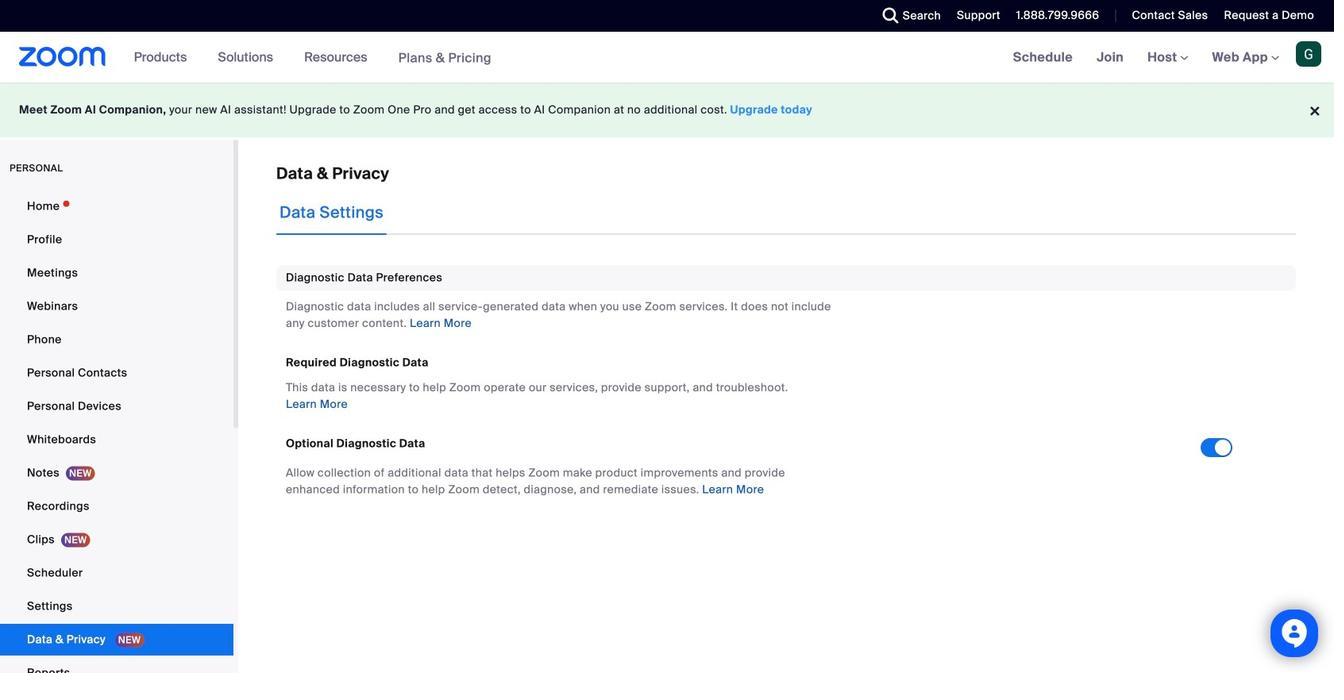 Task type: vqa. For each thing, say whether or not it's contained in the screenshot.
Profile picture
yes



Task type: locate. For each thing, give the bounding box(es) containing it.
footer
[[0, 83, 1334, 137]]

meetings navigation
[[1001, 32, 1334, 84]]

tab
[[276, 191, 387, 235]]

zoom logo image
[[19, 47, 106, 67]]

banner
[[0, 32, 1334, 84]]

personal menu menu
[[0, 191, 233, 673]]



Task type: describe. For each thing, give the bounding box(es) containing it.
profile picture image
[[1296, 41, 1322, 67]]

product information navigation
[[122, 32, 503, 84]]



